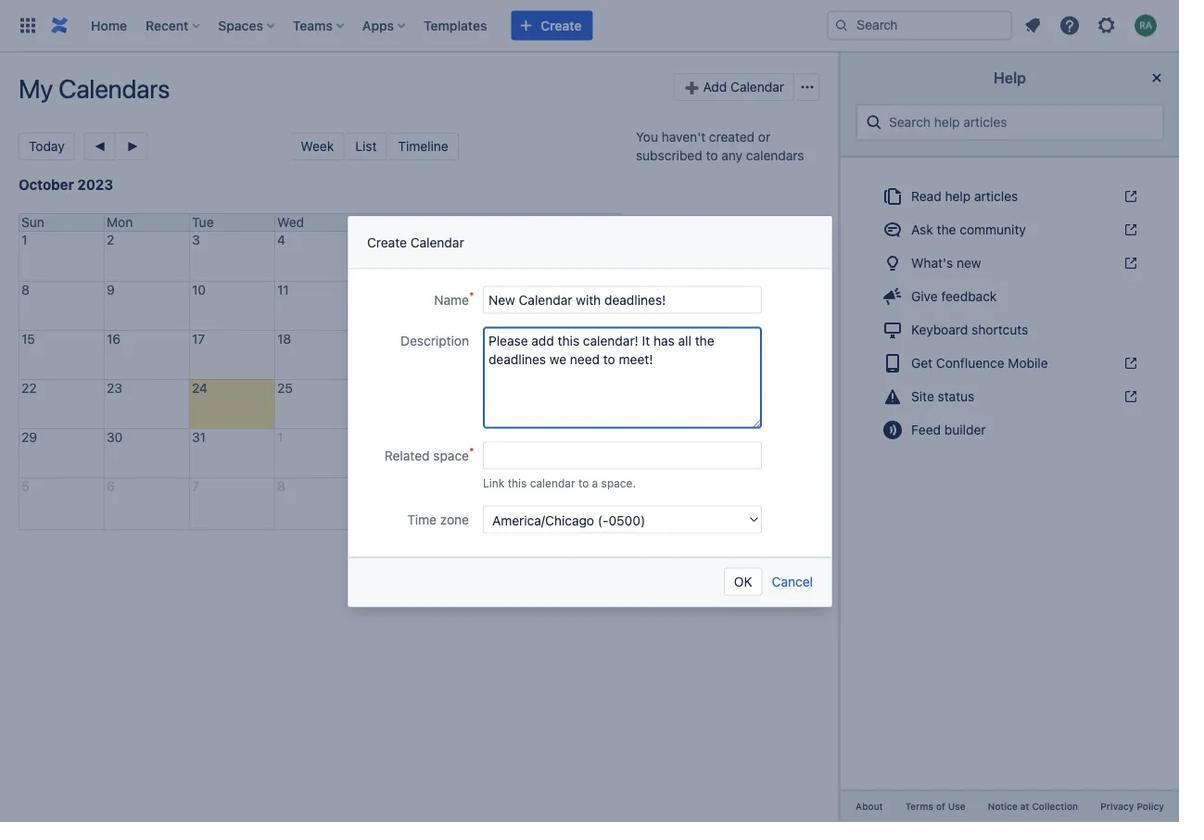 Task type: locate. For each thing, give the bounding box(es) containing it.
to inside you haven't created or subscribed to any calendars
[[706, 148, 718, 163]]

home
[[91, 18, 127, 33]]

ok button
[[724, 568, 763, 596]]

timeline
[[398, 139, 449, 154]]

calendar right add
[[731, 79, 785, 95]]

templates
[[424, 18, 487, 33]]

to
[[706, 148, 718, 163], [579, 477, 589, 490]]

related space
[[385, 448, 469, 463]]

privacy
[[1101, 802, 1135, 812]]

any
[[722, 148, 743, 163]]

required image
[[469, 447, 484, 461]]

screen icon image
[[882, 319, 904, 341]]

today button
[[19, 133, 75, 160]]

cancel link
[[772, 568, 814, 596]]

create calendar
[[367, 235, 464, 250]]

1 shortcut icon image from the top
[[1121, 189, 1139, 204]]

builder
[[945, 423, 986, 438]]

add calendar image
[[684, 80, 699, 95]]

calendars
[[58, 73, 170, 104]]

created
[[710, 129, 755, 145]]

1 vertical spatial to
[[579, 477, 589, 490]]

policy
[[1138, 802, 1165, 812]]

shortcut icon image
[[1121, 189, 1139, 204], [1121, 223, 1139, 237], [1121, 256, 1139, 271], [1121, 356, 1139, 371], [1121, 390, 1139, 404]]

0 vertical spatial to
[[706, 148, 718, 163]]

calendar for add calendar
[[731, 79, 785, 95]]

shortcut icon image inside 'read help articles' link
[[1121, 189, 1139, 204]]

use
[[949, 802, 966, 812]]

3
[[192, 232, 200, 248]]

space.
[[602, 477, 636, 490]]

banner
[[0, 0, 1180, 52]]

2 shortcut icon image from the top
[[1121, 223, 1139, 237]]

at
[[1021, 802, 1030, 812]]

Search help articles field
[[884, 106, 1156, 139]]

read
[[912, 189, 942, 204]]

what's new link
[[871, 249, 1150, 278]]

calendar
[[530, 477, 576, 490]]

community
[[960, 222, 1027, 237]]

1 horizontal spatial calendar
[[731, 79, 785, 95]]

confluence image
[[48, 14, 70, 37]]

20
[[448, 332, 464, 347]]

october
[[19, 176, 74, 192]]

feed
[[912, 423, 942, 438]]

fri
[[448, 215, 463, 230]]

shortcut icon image inside ask the community link
[[1121, 223, 1139, 237]]

close image
[[1147, 67, 1169, 89]]

ask the community link
[[871, 215, 1150, 245]]

get
[[912, 356, 933, 371]]

about
[[856, 802, 884, 812]]

to left any
[[706, 148, 718, 163]]

7
[[533, 232, 541, 248]]

required image
[[469, 291, 484, 306]]

name
[[434, 292, 469, 308]]

calendar for create calendar
[[411, 235, 464, 250]]

warning icon image
[[882, 386, 904, 408]]

mobile icon image
[[882, 352, 904, 375]]

week
[[301, 139, 334, 154]]

5 shortcut icon image from the top
[[1121, 390, 1139, 404]]

4
[[277, 232, 286, 248]]

site
[[912, 389, 935, 404]]

1 vertical spatial calendar
[[411, 235, 464, 250]]

give feedback button
[[871, 282, 1150, 312]]

calendar inside add calendar "button"
[[731, 79, 785, 95]]

shortcut icon image for mobile
[[1121, 356, 1139, 371]]

keyboard
[[912, 322, 969, 338]]

settings icon image
[[1096, 14, 1119, 37]]

notice at collection link
[[977, 799, 1090, 815]]

space
[[433, 448, 469, 463]]

documents icon image
[[882, 186, 904, 208]]

new
[[957, 256, 982, 271]]

ok
[[735, 574, 753, 589]]

shortcut icon image inside get confluence mobile link
[[1121, 356, 1139, 371]]

0 horizontal spatial calendar
[[411, 235, 464, 250]]

ask
[[912, 222, 934, 237]]

search image
[[835, 18, 850, 33]]

►
[[127, 139, 140, 154]]

shortcuts
[[972, 322, 1029, 338]]

keyboard shortcuts button
[[871, 315, 1150, 345]]

3 shortcut icon image from the top
[[1121, 256, 1139, 271]]

add calendar button
[[674, 73, 795, 101]]

home link
[[85, 11, 133, 40]]

0 horizontal spatial to
[[579, 477, 589, 490]]

apps button
[[357, 11, 413, 40]]

calendars
[[747, 148, 805, 163]]

17
[[192, 332, 205, 347]]

articles
[[975, 189, 1019, 204]]

related
[[385, 448, 430, 463]]

shortcut icon image for community
[[1121, 223, 1139, 237]]

terms
[[906, 802, 934, 812]]

ask the community
[[912, 222, 1027, 237]]

get confluence mobile link
[[871, 349, 1150, 378]]

calendar
[[731, 79, 785, 95], [411, 235, 464, 250]]

signal icon image
[[882, 419, 904, 442]]

my calendars
[[19, 73, 170, 104]]

confluence
[[937, 356, 1005, 371]]

24
[[192, 381, 208, 396]]

wed
[[277, 215, 304, 230]]

subscribed
[[636, 148, 703, 163]]

4 shortcut icon image from the top
[[1121, 356, 1139, 371]]

cancel
[[772, 574, 814, 589]]

10
[[192, 282, 206, 298]]

site status link
[[871, 382, 1150, 412]]

confluence image
[[48, 14, 70, 37]]

get confluence mobile
[[912, 356, 1049, 371]]

to left a
[[579, 477, 589, 490]]

feedback
[[942, 289, 997, 304]]

calendar down fri
[[411, 235, 464, 250]]

of
[[937, 802, 946, 812]]

1 horizontal spatial to
[[706, 148, 718, 163]]

shortcut icon image inside what's new link
[[1121, 256, 1139, 271]]

0 vertical spatial calendar
[[731, 79, 785, 95]]



Task type: describe. For each thing, give the bounding box(es) containing it.
privacy policy
[[1101, 802, 1165, 812]]

comment icon image
[[882, 219, 904, 241]]

8
[[21, 282, 29, 298]]

Search field
[[827, 11, 1013, 40]]

shortcut icon image for articles
[[1121, 189, 1139, 204]]

list
[[356, 139, 377, 154]]

time
[[407, 512, 437, 527]]

a
[[592, 477, 599, 490]]

23
[[107, 381, 122, 396]]

add
[[704, 79, 728, 95]]

9
[[107, 282, 115, 298]]

time zone
[[407, 512, 469, 527]]

notice at collection
[[989, 802, 1079, 812]]

16
[[107, 332, 121, 347]]

the
[[937, 222, 957, 237]]

1
[[21, 232, 27, 248]]

give feedback
[[912, 289, 997, 304]]

◄
[[93, 139, 106, 154]]

apps
[[363, 18, 394, 33]]

Related space text field
[[483, 442, 762, 470]]

tue
[[192, 215, 214, 230]]

sun
[[21, 215, 44, 230]]

spaces
[[218, 18, 263, 33]]

2023
[[77, 176, 113, 192]]

timeline button
[[389, 133, 459, 160]]

what's
[[912, 256, 954, 271]]

read help articles
[[912, 189, 1019, 204]]

22
[[21, 381, 37, 396]]

today
[[29, 139, 65, 154]]

5
[[363, 232, 371, 248]]

status
[[938, 389, 975, 404]]

feedback icon image
[[882, 286, 904, 308]]

feed builder button
[[871, 416, 1150, 445]]

collection
[[1033, 802, 1079, 812]]

banner containing home
[[0, 0, 1180, 52]]

week button
[[292, 133, 344, 160]]

help
[[994, 69, 1027, 87]]

Name text field
[[483, 286, 762, 314]]

lightbulb icon image
[[882, 252, 904, 275]]

terms of use
[[906, 802, 966, 812]]

global element
[[11, 0, 824, 51]]

18
[[277, 332, 291, 347]]

◄ button
[[84, 133, 116, 160]]

sat
[[533, 215, 553, 230]]

notice
[[989, 802, 1018, 812]]

31
[[192, 430, 206, 445]]

terms of use link
[[895, 799, 977, 815]]

link
[[483, 477, 505, 490]]

templates link
[[418, 11, 493, 40]]

list button
[[346, 133, 387, 160]]

or
[[759, 129, 771, 145]]

site status
[[912, 389, 975, 404]]

spaces button
[[213, 11, 282, 40]]

zone
[[440, 512, 469, 527]]

30
[[107, 430, 123, 445]]

october 2023
[[19, 176, 113, 192]]

haven't
[[662, 129, 706, 145]]

Description text field
[[483, 327, 762, 429]]

give
[[912, 289, 938, 304]]

29
[[21, 430, 37, 445]]

this
[[508, 477, 527, 490]]

6
[[448, 232, 456, 248]]

feed builder
[[912, 423, 986, 438]]

link this calendar to a space.
[[483, 477, 636, 490]]

you
[[636, 129, 659, 145]]

► button
[[117, 133, 148, 160]]

15
[[21, 332, 35, 347]]

2
[[107, 232, 114, 248]]

description
[[401, 333, 469, 348]]

keyboard shortcuts
[[912, 322, 1029, 338]]

shortcut icon image inside the site status link
[[1121, 390, 1139, 404]]

my
[[19, 73, 53, 104]]

13
[[448, 282, 462, 298]]

privacy policy link
[[1090, 799, 1176, 815]]

what's new
[[912, 256, 982, 271]]

thu
[[363, 215, 386, 230]]

create
[[367, 235, 407, 250]]



Task type: vqa. For each thing, say whether or not it's contained in the screenshot.
with
no



